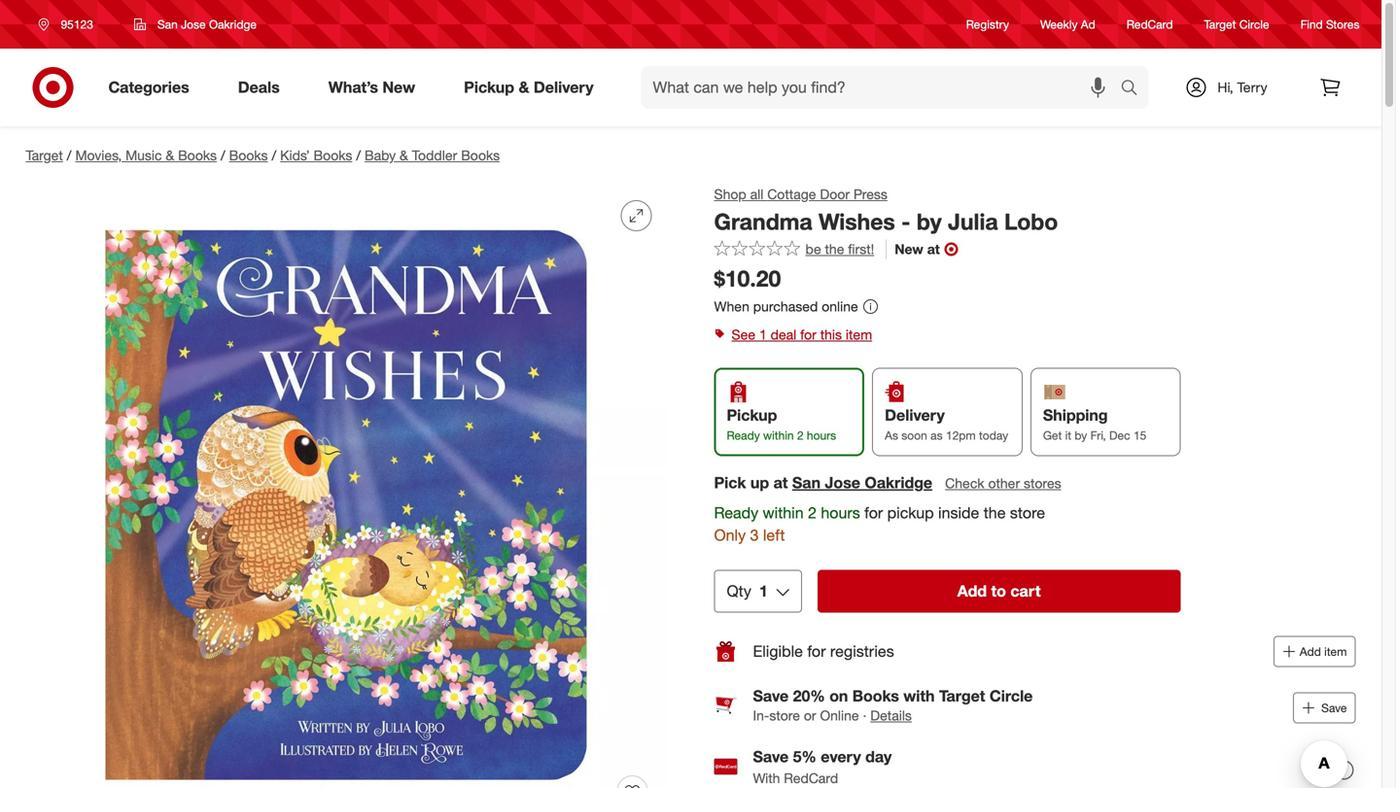 Task type: vqa. For each thing, say whether or not it's contained in the screenshot.
HI, JOHN
no



Task type: describe. For each thing, give the bounding box(es) containing it.
be the first!
[[806, 241, 875, 258]]

day
[[866, 748, 892, 767]]

deals
[[238, 78, 280, 97]]

0 vertical spatial the
[[825, 241, 845, 258]]

details
[[871, 707, 912, 724]]

details button
[[871, 706, 912, 726]]

online
[[820, 707, 859, 724]]

pick up at san jose oakridge
[[714, 474, 933, 493]]

what's new
[[329, 78, 415, 97]]

only
[[714, 526, 746, 545]]

press
[[854, 186, 888, 203]]

movies,
[[75, 147, 122, 164]]

pickup for ready
[[727, 406, 778, 425]]

save 5% every day with redcard
[[753, 748, 892, 787]]

to
[[992, 582, 1007, 601]]

pickup ready within 2 hours
[[727, 406, 837, 443]]

1 / from the left
[[67, 147, 71, 164]]

cottage
[[768, 186, 817, 203]]

save for save 20% on books with target circle
[[753, 687, 789, 706]]

jose inside dropdown button
[[181, 17, 206, 32]]

terry
[[1238, 79, 1268, 96]]

kids' books link
[[280, 147, 352, 164]]

0 horizontal spatial delivery
[[534, 78, 594, 97]]

weekly ad
[[1041, 17, 1096, 32]]

pickup & delivery
[[464, 78, 594, 97]]

1 horizontal spatial &
[[400, 147, 408, 164]]

0 vertical spatial new
[[383, 78, 415, 97]]

san jose oakridge button
[[793, 472, 933, 495]]

target circle link
[[1205, 16, 1270, 33]]

see
[[732, 326, 756, 343]]

kids'
[[280, 147, 310, 164]]

pick
[[714, 474, 747, 493]]

hours inside ready within 2 hours for pickup inside the store only 3 left
[[821, 504, 861, 523]]

baby
[[365, 147, 396, 164]]

when
[[714, 298, 750, 315]]

toddler
[[412, 147, 457, 164]]

as
[[931, 428, 943, 443]]

search button
[[1112, 66, 1159, 113]]

∙
[[863, 707, 867, 724]]

delivery inside delivery as soon as 12pm today
[[885, 406, 945, 425]]

books right kids'
[[314, 147, 352, 164]]

julia
[[948, 208, 999, 235]]

target / movies, music & books / books / kids' books / baby & toddler books
[[26, 147, 500, 164]]

when purchased online
[[714, 298, 859, 315]]

target for target / movies, music & books / books / kids' books / baby & toddler books
[[26, 147, 63, 164]]

target link
[[26, 147, 63, 164]]

first!
[[848, 241, 875, 258]]

with
[[904, 687, 935, 706]]

wishes
[[819, 208, 896, 235]]

books link
[[229, 147, 268, 164]]

check other stores button
[[945, 473, 1063, 495]]

qty
[[727, 582, 752, 601]]

add item button
[[1274, 636, 1356, 668]]

save 20% on books with target circle in-store or online ∙ details
[[753, 687, 1033, 724]]

add for add to cart
[[958, 582, 987, 601]]

get
[[1044, 428, 1063, 443]]

ready within 2 hours for pickup inside the store only 3 left
[[714, 504, 1046, 545]]

1 vertical spatial jose
[[825, 474, 861, 493]]

movies, music & books link
[[75, 147, 217, 164]]

the inside ready within 2 hours for pickup inside the store only 3 left
[[984, 504, 1006, 523]]

20%
[[793, 687, 826, 706]]

shipping get it by fri, dec 15
[[1044, 406, 1147, 443]]

2 vertical spatial for
[[808, 642, 826, 661]]

add item
[[1300, 645, 1348, 659]]

baby & toddler books link
[[365, 147, 500, 164]]

find
[[1301, 17, 1324, 32]]

left
[[763, 526, 785, 545]]

1 horizontal spatial circle
[[1240, 17, 1270, 32]]

by inside shop all cottage door press grandma wishes - by julia lobo
[[917, 208, 942, 235]]

see 1 deal for this item link
[[714, 321, 1356, 349]]

1 vertical spatial oakridge
[[865, 474, 933, 493]]

add for add item
[[1300, 645, 1322, 659]]

or
[[804, 707, 817, 724]]

0 vertical spatial item
[[846, 326, 873, 343]]

what's
[[329, 78, 378, 97]]

find stores
[[1301, 17, 1360, 32]]

up
[[751, 474, 770, 493]]

soon
[[902, 428, 928, 443]]

inside
[[939, 504, 980, 523]]

san jose oakridge
[[157, 17, 257, 32]]

hi, terry
[[1218, 79, 1268, 96]]

other
[[989, 475, 1021, 492]]

registry
[[966, 17, 1010, 32]]

see 1 deal for this item
[[732, 326, 873, 343]]

target circle
[[1205, 17, 1270, 32]]

weekly
[[1041, 17, 1078, 32]]

ad
[[1081, 17, 1096, 32]]

pickup & delivery link
[[448, 66, 618, 109]]



Task type: locate. For each thing, give the bounding box(es) containing it.
every
[[821, 748, 862, 767]]

stores
[[1327, 17, 1360, 32]]

target for target circle
[[1205, 17, 1237, 32]]

2 horizontal spatial target
[[1205, 17, 1237, 32]]

save up with
[[753, 748, 789, 767]]

redcard link
[[1127, 16, 1174, 33]]

new at
[[895, 241, 940, 258]]

0 vertical spatial delivery
[[534, 78, 594, 97]]

check other stores
[[946, 475, 1062, 492]]

pickup up the baby & toddler books link
[[464, 78, 515, 97]]

circle right with at the right bottom of the page
[[990, 687, 1033, 706]]

online
[[822, 298, 859, 315]]

0 horizontal spatial item
[[846, 326, 873, 343]]

1 horizontal spatial store
[[1011, 504, 1046, 523]]

ready inside ready within 2 hours for pickup inside the store only 3 left
[[714, 504, 759, 523]]

1 horizontal spatial add
[[1300, 645, 1322, 659]]

new down -
[[895, 241, 924, 258]]

1
[[760, 326, 767, 343], [760, 582, 768, 601]]

books left 'books' link
[[178, 147, 217, 164]]

purchased
[[754, 298, 818, 315]]

1 horizontal spatial new
[[895, 241, 924, 258]]

save
[[753, 687, 789, 706], [1322, 701, 1348, 716], [753, 748, 789, 767]]

0 horizontal spatial circle
[[990, 687, 1033, 706]]

15
[[1134, 428, 1147, 443]]

0 horizontal spatial add
[[958, 582, 987, 601]]

target left movies,
[[26, 147, 63, 164]]

0 vertical spatial by
[[917, 208, 942, 235]]

oakridge up the deals
[[209, 17, 257, 32]]

books
[[178, 147, 217, 164], [229, 147, 268, 164], [314, 147, 352, 164], [461, 147, 500, 164], [853, 687, 900, 706]]

grandma wishes - by julia lobo, 1 of 2 image
[[26, 185, 668, 789]]

pickup inside pickup & delivery link
[[464, 78, 515, 97]]

1 vertical spatial target
[[26, 147, 63, 164]]

delivery as soon as 12pm today
[[885, 406, 1009, 443]]

san jose oakridge button
[[121, 7, 269, 42]]

the down check other stores 'button'
[[984, 504, 1006, 523]]

save down the add item
[[1322, 701, 1348, 716]]

store down stores
[[1011, 504, 1046, 523]]

item
[[846, 326, 873, 343], [1325, 645, 1348, 659]]

this
[[821, 326, 842, 343]]

2 horizontal spatial &
[[519, 78, 530, 97]]

What can we help you find? suggestions appear below search field
[[642, 66, 1126, 109]]

categories link
[[92, 66, 214, 109]]

at down shop all cottage door press grandma wishes - by julia lobo
[[928, 241, 940, 258]]

12pm
[[946, 428, 976, 443]]

0 vertical spatial at
[[928, 241, 940, 258]]

shop
[[714, 186, 747, 203]]

oakridge up "pickup"
[[865, 474, 933, 493]]

1 vertical spatial ready
[[714, 504, 759, 523]]

5%
[[793, 748, 817, 767]]

/ left kids'
[[272, 147, 276, 164]]

what's new link
[[312, 66, 440, 109]]

1 horizontal spatial by
[[1075, 428, 1088, 443]]

for down san jose oakridge button
[[865, 504, 883, 523]]

1 1 from the top
[[760, 326, 767, 343]]

hours down pick up at san jose oakridge
[[821, 504, 861, 523]]

add left to
[[958, 582, 987, 601]]

the right be
[[825, 241, 845, 258]]

1 vertical spatial new
[[895, 241, 924, 258]]

circle
[[1240, 17, 1270, 32], [990, 687, 1033, 706]]

lobo
[[1005, 208, 1059, 235]]

hours up pick up at san jose oakridge
[[807, 428, 837, 443]]

$10.20
[[714, 265, 781, 293]]

today
[[980, 428, 1009, 443]]

pickup inside pickup ready within 2 hours
[[727, 406, 778, 425]]

1 right see
[[760, 326, 767, 343]]

3
[[751, 526, 759, 545]]

target up hi,
[[1205, 17, 1237, 32]]

cart
[[1011, 582, 1041, 601]]

1 for qty
[[760, 582, 768, 601]]

item right this
[[846, 326, 873, 343]]

save button
[[1294, 693, 1356, 724]]

registry link
[[966, 16, 1010, 33]]

add to cart
[[958, 582, 1041, 601]]

1 horizontal spatial at
[[928, 241, 940, 258]]

on
[[830, 687, 849, 706]]

0 vertical spatial pickup
[[464, 78, 515, 97]]

0 horizontal spatial store
[[770, 707, 801, 724]]

0 vertical spatial store
[[1011, 504, 1046, 523]]

pickup up up
[[727, 406, 778, 425]]

the
[[825, 241, 845, 258], [984, 504, 1006, 523]]

0 horizontal spatial redcard
[[784, 770, 839, 787]]

add up save button
[[1300, 645, 1322, 659]]

by right it
[[1075, 428, 1088, 443]]

save inside button
[[1322, 701, 1348, 716]]

san
[[157, 17, 178, 32], [793, 474, 821, 493]]

2 inside pickup ready within 2 hours
[[798, 428, 804, 443]]

0 horizontal spatial new
[[383, 78, 415, 97]]

be
[[806, 241, 822, 258]]

store for in-
[[770, 707, 801, 724]]

store left or
[[770, 707, 801, 724]]

store for the
[[1011, 504, 1046, 523]]

0 horizontal spatial san
[[157, 17, 178, 32]]

new right what's
[[383, 78, 415, 97]]

1 horizontal spatial jose
[[825, 474, 861, 493]]

target inside save 20% on books with target circle in-store or online ∙ details
[[940, 687, 986, 706]]

4 / from the left
[[356, 147, 361, 164]]

0 horizontal spatial pickup
[[464, 78, 515, 97]]

fri,
[[1091, 428, 1107, 443]]

0 horizontal spatial jose
[[181, 17, 206, 32]]

jose up ready within 2 hours for pickup inside the store only 3 left
[[825, 474, 861, 493]]

1 horizontal spatial 2
[[808, 504, 817, 523]]

1 vertical spatial at
[[774, 474, 788, 493]]

circle inside save 20% on books with target circle in-store or online ∙ details
[[990, 687, 1033, 706]]

1 vertical spatial circle
[[990, 687, 1033, 706]]

for right eligible
[[808, 642, 826, 661]]

1 horizontal spatial the
[[984, 504, 1006, 523]]

0 vertical spatial target
[[1205, 17, 1237, 32]]

search
[[1112, 80, 1159, 99]]

deal
[[771, 326, 797, 343]]

add inside add to cart button
[[958, 582, 987, 601]]

circle left find
[[1240, 17, 1270, 32]]

with
[[753, 770, 781, 787]]

target right with at the right bottom of the page
[[940, 687, 986, 706]]

/ right target link
[[67, 147, 71, 164]]

books inside save 20% on books with target circle in-store or online ∙ details
[[853, 687, 900, 706]]

hours
[[807, 428, 837, 443], [821, 504, 861, 523]]

save inside save 20% on books with target circle in-store or online ∙ details
[[753, 687, 789, 706]]

0 vertical spatial within
[[764, 428, 794, 443]]

2 inside ready within 2 hours for pickup inside the store only 3 left
[[808, 504, 817, 523]]

ready inside pickup ready within 2 hours
[[727, 428, 760, 443]]

1 vertical spatial hours
[[821, 504, 861, 523]]

stores
[[1024, 475, 1062, 492]]

pickup for &
[[464, 78, 515, 97]]

2 up pick up at san jose oakridge
[[798, 428, 804, 443]]

1 horizontal spatial pickup
[[727, 406, 778, 425]]

add inside add item button
[[1300, 645, 1322, 659]]

1 vertical spatial 2
[[808, 504, 817, 523]]

door
[[820, 186, 850, 203]]

0 vertical spatial redcard
[[1127, 17, 1174, 32]]

within inside pickup ready within 2 hours
[[764, 428, 794, 443]]

2 vertical spatial target
[[940, 687, 986, 706]]

pickup
[[888, 504, 934, 523]]

0 vertical spatial add
[[958, 582, 987, 601]]

1 vertical spatial 1
[[760, 582, 768, 601]]

1 for see
[[760, 326, 767, 343]]

95123 button
[[26, 7, 114, 42]]

0 vertical spatial for
[[801, 326, 817, 343]]

0 vertical spatial hours
[[807, 428, 837, 443]]

1 vertical spatial by
[[1075, 428, 1088, 443]]

1 vertical spatial item
[[1325, 645, 1348, 659]]

0 horizontal spatial &
[[166, 147, 174, 164]]

0 vertical spatial 2
[[798, 428, 804, 443]]

books left kids'
[[229, 147, 268, 164]]

item up save button
[[1325, 645, 1348, 659]]

1 vertical spatial within
[[763, 504, 804, 523]]

shipping
[[1044, 406, 1109, 425]]

1 right qty
[[760, 582, 768, 601]]

redcard inside save 5% every day with redcard
[[784, 770, 839, 787]]

1 vertical spatial add
[[1300, 645, 1322, 659]]

for inside ready within 2 hours for pickup inside the store only 3 left
[[865, 504, 883, 523]]

add to cart button
[[818, 570, 1181, 613]]

0 vertical spatial jose
[[181, 17, 206, 32]]

save up 'in-'
[[753, 687, 789, 706]]

1 horizontal spatial san
[[793, 474, 821, 493]]

0 horizontal spatial by
[[917, 208, 942, 235]]

-
[[902, 208, 911, 235]]

shop all cottage door press grandma wishes - by julia lobo
[[714, 186, 1059, 235]]

0 horizontal spatial the
[[825, 241, 845, 258]]

oakridge inside dropdown button
[[209, 17, 257, 32]]

1 horizontal spatial redcard
[[1127, 17, 1174, 32]]

redcard down 5%
[[784, 770, 839, 787]]

/ left 'books' link
[[221, 147, 225, 164]]

save for save 5% every day
[[753, 748, 789, 767]]

jose
[[181, 17, 206, 32], [825, 474, 861, 493]]

0 vertical spatial oakridge
[[209, 17, 257, 32]]

it
[[1066, 428, 1072, 443]]

1 vertical spatial store
[[770, 707, 801, 724]]

grandma
[[714, 208, 813, 235]]

jose up categories link
[[181, 17, 206, 32]]

hours inside pickup ready within 2 hours
[[807, 428, 837, 443]]

store inside save 20% on books with target circle in-store or online ∙ details
[[770, 707, 801, 724]]

2
[[798, 428, 804, 443], [808, 504, 817, 523]]

0 horizontal spatial 2
[[798, 428, 804, 443]]

san inside dropdown button
[[157, 17, 178, 32]]

new
[[383, 78, 415, 97], [895, 241, 924, 258]]

1 vertical spatial redcard
[[784, 770, 839, 787]]

books right toddler
[[461, 147, 500, 164]]

weekly ad link
[[1041, 16, 1096, 33]]

within inside ready within 2 hours for pickup inside the store only 3 left
[[763, 504, 804, 523]]

0 vertical spatial san
[[157, 17, 178, 32]]

/ left 'baby'
[[356, 147, 361, 164]]

1 vertical spatial san
[[793, 474, 821, 493]]

0 vertical spatial circle
[[1240, 17, 1270, 32]]

1 horizontal spatial oakridge
[[865, 474, 933, 493]]

books up ∙ at the right bottom of the page
[[853, 687, 900, 706]]

check
[[946, 475, 985, 492]]

1 horizontal spatial target
[[940, 687, 986, 706]]

95123
[[61, 17, 93, 32]]

1 horizontal spatial delivery
[[885, 406, 945, 425]]

redcard right ad
[[1127, 17, 1174, 32]]

as
[[885, 428, 899, 443]]

/
[[67, 147, 71, 164], [221, 147, 225, 164], [272, 147, 276, 164], [356, 147, 361, 164]]

within up 'left'
[[763, 504, 804, 523]]

1 horizontal spatial item
[[1325, 645, 1348, 659]]

item inside button
[[1325, 645, 1348, 659]]

0 vertical spatial ready
[[727, 428, 760, 443]]

2 down pick up at san jose oakridge
[[808, 504, 817, 523]]

ready up the pick
[[727, 428, 760, 443]]

1 vertical spatial the
[[984, 504, 1006, 523]]

0 horizontal spatial at
[[774, 474, 788, 493]]

oakridge
[[209, 17, 257, 32], [865, 474, 933, 493]]

pickup
[[464, 78, 515, 97], [727, 406, 778, 425]]

ready up the only
[[714, 504, 759, 523]]

san right up
[[793, 474, 821, 493]]

at right up
[[774, 474, 788, 493]]

0 horizontal spatial target
[[26, 147, 63, 164]]

3 / from the left
[[272, 147, 276, 164]]

0 horizontal spatial oakridge
[[209, 17, 257, 32]]

2 / from the left
[[221, 147, 225, 164]]

qty 1
[[727, 582, 768, 601]]

by inside shipping get it by fri, dec 15
[[1075, 428, 1088, 443]]

1 vertical spatial pickup
[[727, 406, 778, 425]]

&
[[519, 78, 530, 97], [166, 147, 174, 164], [400, 147, 408, 164]]

redcard
[[1127, 17, 1174, 32], [784, 770, 839, 787]]

by right -
[[917, 208, 942, 235]]

music
[[126, 147, 162, 164]]

within up up
[[764, 428, 794, 443]]

find stores link
[[1301, 16, 1360, 33]]

save inside save 5% every day with redcard
[[753, 748, 789, 767]]

0 vertical spatial 1
[[760, 326, 767, 343]]

1 inside see 1 deal for this item link
[[760, 326, 767, 343]]

1 vertical spatial delivery
[[885, 406, 945, 425]]

2 1 from the top
[[760, 582, 768, 601]]

store inside ready within 2 hours for pickup inside the store only 3 left
[[1011, 504, 1046, 523]]

dec
[[1110, 428, 1131, 443]]

for left this
[[801, 326, 817, 343]]

san up categories link
[[157, 17, 178, 32]]

be the first! link
[[714, 240, 875, 259]]

1 vertical spatial for
[[865, 504, 883, 523]]



